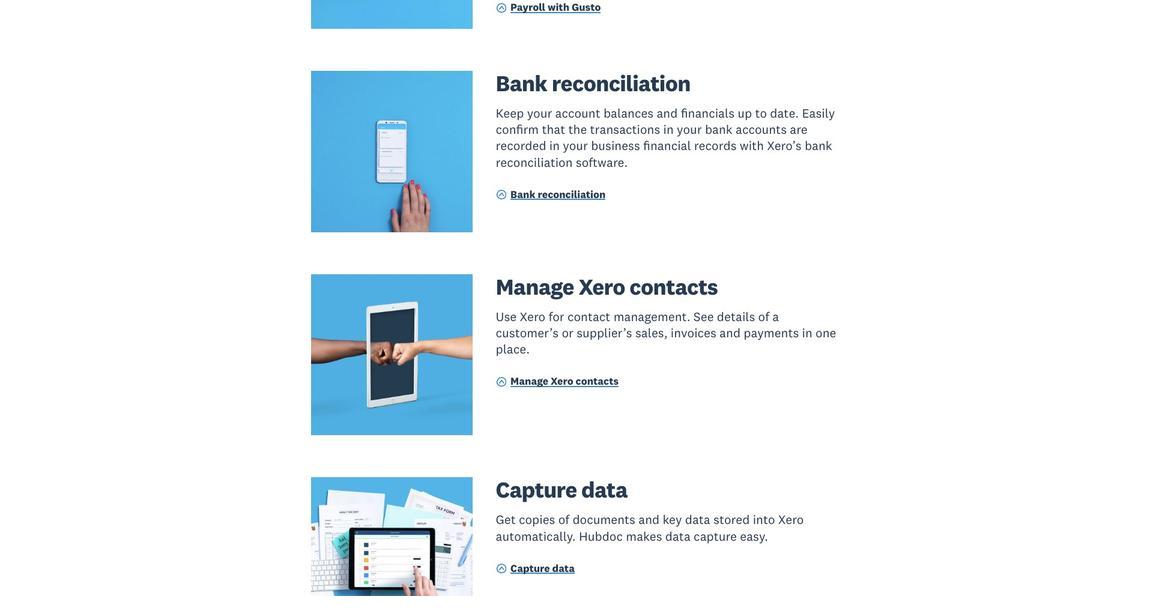 Task type: locate. For each thing, give the bounding box(es) containing it.
bank inside button
[[511, 188, 536, 201]]

manage xero contacts inside button
[[511, 375, 619, 388]]

bank
[[705, 121, 733, 138], [805, 138, 833, 154]]

manage xero contacts
[[496, 273, 718, 301], [511, 375, 619, 388]]

xero's
[[767, 138, 802, 154]]

1 horizontal spatial of
[[759, 309, 770, 325]]

reconciliation down the recorded
[[496, 154, 573, 170]]

capture inside button
[[511, 562, 550, 575]]

recorded
[[496, 138, 547, 154]]

0 vertical spatial and
[[657, 105, 678, 121]]

in up financial
[[664, 121, 674, 138]]

xero right into
[[779, 512, 804, 528]]

bank
[[496, 69, 547, 97], [511, 188, 536, 201]]

the
[[569, 121, 587, 138]]

1 vertical spatial capture
[[511, 562, 550, 575]]

with
[[548, 1, 570, 14], [740, 138, 764, 154]]

bank down the recorded
[[511, 188, 536, 201]]

date.
[[770, 105, 799, 121]]

reconciliation inside button
[[538, 188, 606, 201]]

capture up copies
[[496, 476, 577, 504]]

sales,
[[636, 325, 668, 341]]

contacts down supplier's
[[576, 375, 619, 388]]

1 vertical spatial reconciliation
[[496, 154, 573, 170]]

reconciliation down software. at the top
[[538, 188, 606, 201]]

2 vertical spatial reconciliation
[[538, 188, 606, 201]]

transactions
[[590, 121, 661, 138]]

xero up customer's
[[520, 309, 546, 325]]

0 vertical spatial with
[[548, 1, 570, 14]]

bank down are in the top right of the page
[[805, 138, 833, 154]]

and down details
[[720, 325, 741, 341]]

and inside keep your account balances and financials up to date. easily confirm that the transactions in your bank accounts are recorded in your business financial records with xero's bank reconciliation software.
[[657, 105, 678, 121]]

of inside use xero for contact management. see details of a customer's or supplier's sales, invoices and payments in one place.
[[759, 309, 770, 325]]

copies
[[519, 512, 555, 528]]

of left the a
[[759, 309, 770, 325]]

reconciliation
[[552, 69, 691, 97], [496, 154, 573, 170], [538, 188, 606, 201]]

bank up records
[[705, 121, 733, 138]]

and up financial
[[657, 105, 678, 121]]

financials
[[681, 105, 735, 121]]

manage xero contacts down or
[[511, 375, 619, 388]]

xero inside use xero for contact management. see details of a customer's or supplier's sales, invoices and payments in one place.
[[520, 309, 546, 325]]

and up makes
[[639, 512, 660, 528]]

your down the
[[563, 138, 588, 154]]

in down that
[[550, 138, 560, 154]]

supplier's
[[577, 325, 632, 341]]

a
[[773, 309, 779, 325]]

bank reconciliation down software. at the top
[[511, 188, 606, 201]]

reconciliation up balances
[[552, 69, 691, 97]]

0 horizontal spatial your
[[527, 105, 552, 121]]

place.
[[496, 341, 530, 358]]

capture data
[[496, 476, 628, 504], [511, 562, 575, 575]]

makes
[[626, 529, 662, 545]]

capture data up copies
[[496, 476, 628, 504]]

2 vertical spatial and
[[639, 512, 660, 528]]

data down automatically.
[[552, 562, 575, 575]]

details
[[717, 309, 755, 325]]

of right copies
[[559, 512, 570, 528]]

in left one at the right
[[802, 325, 813, 341]]

xero inside button
[[551, 375, 574, 388]]

in inside use xero for contact management. see details of a customer's or supplier's sales, invoices and payments in one place.
[[802, 325, 813, 341]]

xero inside get copies of documents and key data stored into xero automatically. hubdoc makes data capture easy.
[[779, 512, 804, 528]]

manage xero contacts up contact
[[496, 273, 718, 301]]

get copies of documents and key data stored into xero automatically. hubdoc makes data capture easy.
[[496, 512, 804, 545]]

your down financials
[[677, 121, 702, 138]]

capture
[[496, 476, 577, 504], [511, 562, 550, 575]]

data
[[582, 476, 628, 504], [685, 512, 711, 528], [666, 529, 691, 545], [552, 562, 575, 575]]

invoices
[[671, 325, 717, 341]]

your up that
[[527, 105, 552, 121]]

2 horizontal spatial in
[[802, 325, 813, 341]]

and inside use xero for contact management. see details of a customer's or supplier's sales, invoices and payments in one place.
[[720, 325, 741, 341]]

that
[[542, 121, 566, 138]]

stored
[[714, 512, 750, 528]]

capture
[[694, 529, 737, 545]]

1 vertical spatial and
[[720, 325, 741, 341]]

to
[[755, 105, 767, 121]]

bank up 'keep'
[[496, 69, 547, 97]]

1 vertical spatial with
[[740, 138, 764, 154]]

1 vertical spatial of
[[559, 512, 570, 528]]

manage up for
[[496, 273, 574, 301]]

balances
[[604, 105, 654, 121]]

use
[[496, 309, 517, 325]]

1 vertical spatial bank
[[511, 188, 536, 201]]

1 vertical spatial contacts
[[576, 375, 619, 388]]

your
[[527, 105, 552, 121], [677, 121, 702, 138], [563, 138, 588, 154]]

data down "key" on the bottom right of the page
[[666, 529, 691, 545]]

capture data down automatically.
[[511, 562, 575, 575]]

1 vertical spatial manage
[[511, 375, 549, 388]]

with left gusto
[[548, 1, 570, 14]]

and for bank reconciliation
[[657, 105, 678, 121]]

automatically.
[[496, 529, 576, 545]]

0 horizontal spatial contacts
[[576, 375, 619, 388]]

business
[[591, 138, 640, 154]]

documents
[[573, 512, 636, 528]]

bank reconciliation up account
[[496, 69, 691, 97]]

manage down 'place.'
[[511, 375, 549, 388]]

manage xero contacts button
[[496, 375, 619, 391]]

1 horizontal spatial with
[[740, 138, 764, 154]]

xero down or
[[551, 375, 574, 388]]

1 vertical spatial bank reconciliation
[[511, 188, 606, 201]]

bank reconciliation button
[[496, 187, 606, 204]]

of
[[759, 309, 770, 325], [559, 512, 570, 528]]

bank reconciliation
[[496, 69, 691, 97], [511, 188, 606, 201]]

manage
[[496, 273, 574, 301], [511, 375, 549, 388]]

0 horizontal spatial with
[[548, 1, 570, 14]]

1 horizontal spatial your
[[563, 138, 588, 154]]

one
[[816, 325, 837, 341]]

1 horizontal spatial contacts
[[630, 273, 718, 301]]

0 horizontal spatial of
[[559, 512, 570, 528]]

and inside get copies of documents and key data stored into xero automatically. hubdoc makes data capture easy.
[[639, 512, 660, 528]]

xero
[[579, 273, 625, 301], [520, 309, 546, 325], [551, 375, 574, 388], [779, 512, 804, 528]]

payroll with gusto
[[511, 1, 601, 14]]

contacts up management.
[[630, 273, 718, 301]]

for
[[549, 309, 565, 325]]

in
[[664, 121, 674, 138], [550, 138, 560, 154], [802, 325, 813, 341]]

manage inside button
[[511, 375, 549, 388]]

capture data button
[[496, 562, 575, 578]]

or
[[562, 325, 574, 341]]

with down accounts
[[740, 138, 764, 154]]

0 vertical spatial of
[[759, 309, 770, 325]]

contacts
[[630, 273, 718, 301], [576, 375, 619, 388]]

and
[[657, 105, 678, 121], [720, 325, 741, 341], [639, 512, 660, 528]]

with inside "button"
[[548, 1, 570, 14]]

financial
[[644, 138, 691, 154]]

0 vertical spatial reconciliation
[[552, 69, 691, 97]]

1 vertical spatial capture data
[[511, 562, 575, 575]]

0 vertical spatial contacts
[[630, 273, 718, 301]]

capture down automatically.
[[511, 562, 550, 575]]

1 vertical spatial manage xero contacts
[[511, 375, 619, 388]]



Task type: describe. For each thing, give the bounding box(es) containing it.
payroll
[[511, 1, 546, 14]]

up
[[738, 105, 752, 121]]

keep your account balances and financials up to date. easily confirm that the transactions in your bank accounts are recorded in your business financial records with xero's bank reconciliation software.
[[496, 105, 835, 170]]

contact
[[568, 309, 611, 325]]

payments
[[744, 325, 799, 341]]

bank reconciliation inside button
[[511, 188, 606, 201]]

confirm
[[496, 121, 539, 138]]

gusto
[[572, 1, 601, 14]]

key
[[663, 512, 682, 528]]

accounts
[[736, 121, 787, 138]]

hubdoc
[[579, 529, 623, 545]]

data inside capture data button
[[552, 562, 575, 575]]

0 vertical spatial manage xero contacts
[[496, 273, 718, 301]]

2 horizontal spatial your
[[677, 121, 702, 138]]

are
[[790, 121, 808, 138]]

use xero for contact management. see details of a customer's or supplier's sales, invoices and payments in one place.
[[496, 309, 837, 358]]

0 vertical spatial capture data
[[496, 476, 628, 504]]

0 horizontal spatial in
[[550, 138, 560, 154]]

contacts inside button
[[576, 375, 619, 388]]

customer's
[[496, 325, 559, 341]]

keep
[[496, 105, 524, 121]]

0 horizontal spatial bank
[[705, 121, 733, 138]]

capture data inside button
[[511, 562, 575, 575]]

0 vertical spatial bank reconciliation
[[496, 69, 691, 97]]

easy.
[[740, 529, 768, 545]]

see
[[694, 309, 714, 325]]

xero up contact
[[579, 273, 625, 301]]

get
[[496, 512, 516, 528]]

into
[[753, 512, 775, 528]]

with inside keep your account balances and financials up to date. easily confirm that the transactions in your bank accounts are recorded in your business financial records with xero's bank reconciliation software.
[[740, 138, 764, 154]]

records
[[694, 138, 737, 154]]

0 vertical spatial manage
[[496, 273, 574, 301]]

1 horizontal spatial bank
[[805, 138, 833, 154]]

of inside get copies of documents and key data stored into xero automatically. hubdoc makes data capture easy.
[[559, 512, 570, 528]]

easily
[[802, 105, 835, 121]]

0 vertical spatial capture
[[496, 476, 577, 504]]

1 horizontal spatial in
[[664, 121, 674, 138]]

management.
[[614, 309, 691, 325]]

data up capture
[[685, 512, 711, 528]]

0 vertical spatial bank
[[496, 69, 547, 97]]

account
[[555, 105, 601, 121]]

reconciliation inside keep your account balances and financials up to date. easily confirm that the transactions in your bank accounts are recorded in your business financial records with xero's bank reconciliation software.
[[496, 154, 573, 170]]

and for capture data
[[639, 512, 660, 528]]

software.
[[576, 154, 628, 170]]

data up documents
[[582, 476, 628, 504]]

payroll with gusto button
[[496, 0, 601, 17]]



Task type: vqa. For each thing, say whether or not it's contained in the screenshot.
Plans from $15 per month's Try
no



